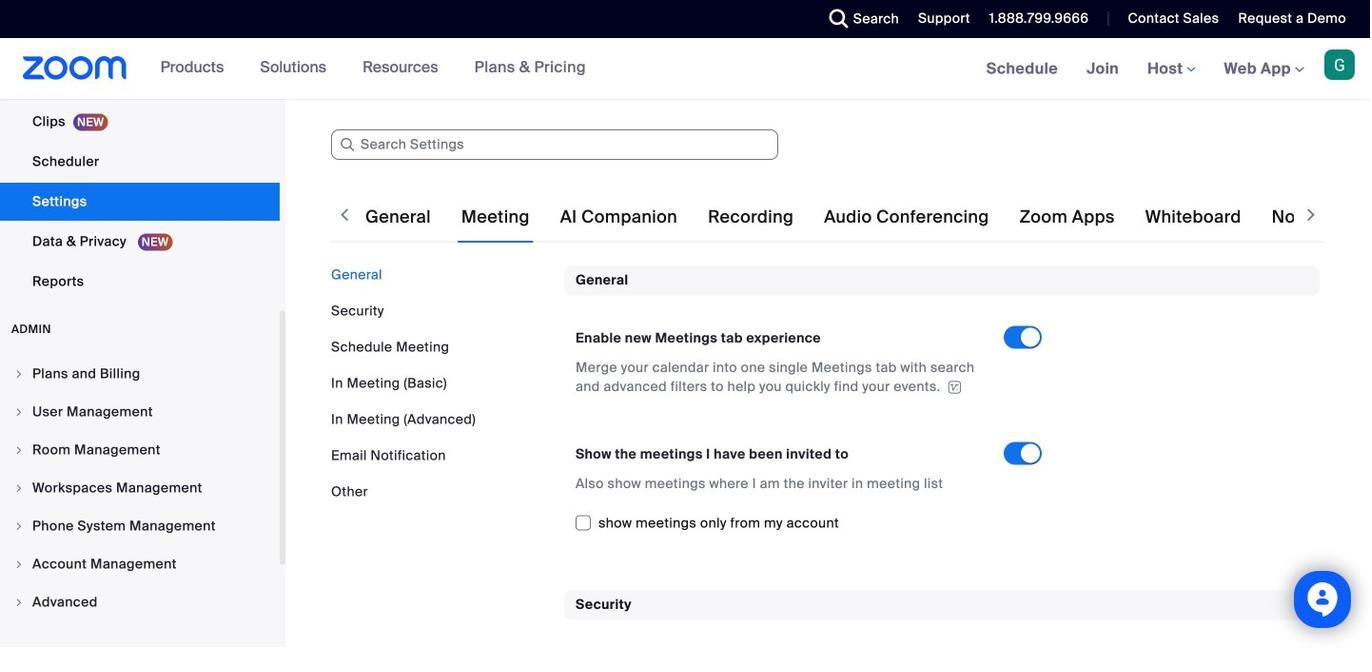 Task type: locate. For each thing, give the bounding box(es) containing it.
2 right image from the top
[[13, 406, 25, 418]]

right image for second menu item from the top
[[13, 406, 25, 418]]

right image for first menu item from the top of the admin menu menu
[[13, 368, 25, 380]]

1 right image from the top
[[13, 444, 25, 456]]

menu item
[[0, 356, 280, 392], [0, 394, 280, 430], [0, 432, 280, 468], [0, 470, 280, 506], [0, 508, 280, 544], [0, 546, 280, 582], [0, 584, 280, 620]]

right image for first menu item from the bottom
[[13, 597, 25, 608]]

banner
[[0, 38, 1370, 100]]

4 right image from the top
[[13, 597, 25, 608]]

right image
[[13, 444, 25, 456], [13, 482, 25, 494], [13, 521, 25, 532], [13, 597, 25, 608]]

right image for third menu item
[[13, 444, 25, 456]]

2 right image from the top
[[13, 482, 25, 494]]

admin menu menu
[[0, 356, 280, 622]]

right image
[[13, 368, 25, 380], [13, 406, 25, 418], [13, 559, 25, 570]]

4 menu item from the top
[[0, 470, 280, 506]]

1 right image from the top
[[13, 368, 25, 380]]

scroll left image
[[335, 206, 354, 225]]

2 vertical spatial right image
[[13, 559, 25, 570]]

meetings navigation
[[972, 38, 1370, 100]]

product information navigation
[[146, 38, 600, 99]]

0 vertical spatial right image
[[13, 368, 25, 380]]

3 right image from the top
[[13, 521, 25, 532]]

2 menu item from the top
[[0, 394, 280, 430]]

3 right image from the top
[[13, 559, 25, 570]]

scroll right image
[[1302, 206, 1321, 225]]

side navigation navigation
[[0, 0, 285, 647]]

profile picture image
[[1325, 49, 1355, 80]]

menu bar
[[331, 265, 550, 501]]

1 vertical spatial right image
[[13, 406, 25, 418]]



Task type: describe. For each thing, give the bounding box(es) containing it.
Search Settings text field
[[331, 129, 778, 160]]

6 menu item from the top
[[0, 546, 280, 582]]

right image for 4th menu item from the bottom
[[13, 482, 25, 494]]

7 menu item from the top
[[0, 584, 280, 620]]

personal menu menu
[[0, 0, 280, 303]]

zoom logo image
[[23, 56, 127, 80]]

right image for 6th menu item from the top
[[13, 559, 25, 570]]

security element
[[564, 590, 1320, 647]]

1 menu item from the top
[[0, 356, 280, 392]]

tabs of my account settings page tab list
[[362, 190, 1370, 244]]

5 menu item from the top
[[0, 508, 280, 544]]

right image for 3rd menu item from the bottom
[[13, 521, 25, 532]]

3 menu item from the top
[[0, 432, 280, 468]]

general element
[[564, 265, 1320, 559]]



Task type: vqa. For each thing, say whether or not it's contained in the screenshot.
meetings navigation
yes



